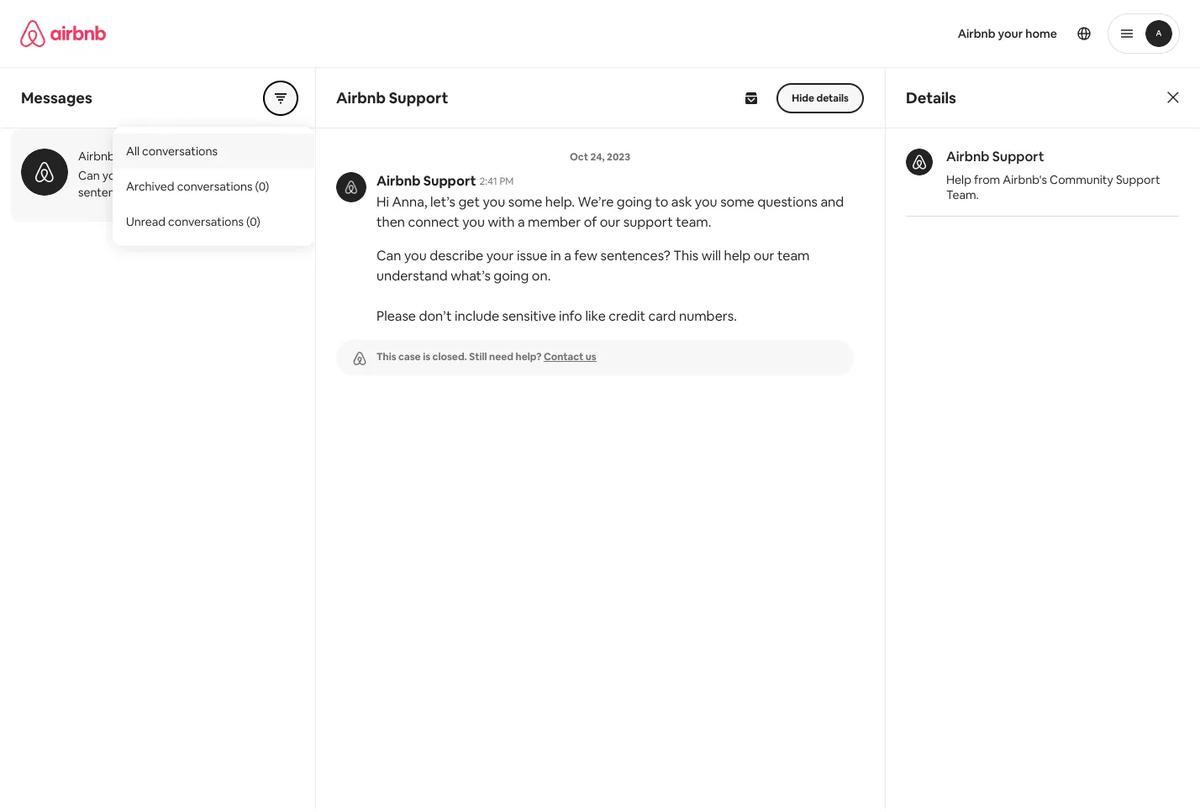 Task type: vqa. For each thing, say whether or not it's contained in the screenshot.
We inside City of Austin STR License Current 2023 Walk Score 9/10.  We are in the center of the most popular and most visited neighborhood in Austin!
no



Task type: locate. For each thing, give the bounding box(es) containing it.
2 vertical spatial your
[[486, 247, 514, 265]]

airbnb for airbnb your home
[[958, 26, 996, 41]]

help.
[[545, 193, 575, 211]]

0 horizontal spatial info
[[201, 219, 221, 234]]

0 vertical spatial sentences?
[[78, 185, 139, 200]]

help
[[186, 185, 210, 200], [724, 247, 751, 265]]

our down questions
[[754, 247, 774, 265]]

0 horizontal spatial this
[[142, 185, 164, 200]]

conversations up archived conversations (0)
[[142, 143, 218, 158]]

like inside the airbnb support can you describe your issue in a few sentences? this will help our team understand what's going on.   please don't include sensitive info like credit card numbers.
[[224, 219, 242, 234]]

0 horizontal spatial what's
[[143, 202, 178, 217]]

sensitive
[[151, 219, 198, 234], [502, 308, 556, 325]]

sentences? down support
[[601, 247, 671, 265]]

0 vertical spatial what's
[[143, 202, 178, 217]]

0 vertical spatial in
[[230, 168, 240, 183]]

your inside can you describe your issue in a few sentences? this will help our team understand what's going on.
[[486, 247, 514, 265]]

please don't include sensitive info like credit card numbers.
[[377, 308, 737, 325]]

this down team.
[[673, 247, 699, 265]]

1 horizontal spatial going
[[494, 267, 529, 285]]

few inside can you describe your issue in a few sentences? this will help our team understand what's going on.
[[574, 247, 598, 265]]

describe
[[125, 168, 172, 183], [430, 247, 483, 265]]

info down archived conversations (0)
[[201, 219, 221, 234]]

some left questions
[[720, 193, 754, 211]]

issue down member
[[517, 247, 548, 265]]

airbnb support can you describe your issue in a few sentences? this will help our team understand what's going on.   please don't include sensitive info like credit card numbers.
[[78, 149, 276, 251]]

your left home
[[998, 26, 1023, 41]]

this inside the airbnb support can you describe your issue in a few sentences? this will help our team understand what's going on.   please don't include sensitive info like credit card numbers.
[[142, 185, 164, 200]]

oct
[[570, 150, 588, 164]]

sentences? inside the airbnb support can you describe your issue in a few sentences? this will help our team understand what's going on.   please don't include sensitive info like credit card numbers.
[[78, 185, 139, 200]]

in inside can you describe your issue in a few sentences? this will help our team understand what's going on.
[[550, 247, 561, 265]]

airbnb your home link
[[948, 16, 1067, 51]]

support inside the airbnb support can you describe your issue in a few sentences? this will help our team understand what's going on.   please don't include sensitive info like credit card numbers.
[[117, 149, 162, 164]]

1 vertical spatial a
[[518, 213, 525, 231]]

help?
[[516, 350, 542, 364]]

support inside airbnb support 2:41 pm hi anna, let's get you some help. we're going to ask you some questions and then connect you with a member of our support team.
[[423, 172, 476, 190]]

1 vertical spatial your
[[174, 168, 198, 183]]

support for airbnb support 2:41 pm hi anna, let's get you some help. we're going to ask you some questions and then connect you with a member of our support team.
[[423, 172, 476, 190]]

this inside can you describe your issue in a few sentences? this will help our team understand what's going on.
[[673, 247, 699, 265]]

you left archived
[[102, 168, 122, 183]]

0 horizontal spatial include
[[109, 219, 148, 234]]

we're
[[578, 193, 614, 211]]

0 vertical spatial numbers.
[[105, 235, 156, 251]]

will
[[166, 185, 184, 200], [702, 247, 721, 265]]

please down archived conversations (0)
[[233, 202, 268, 217]]

0 vertical spatial will
[[166, 185, 184, 200]]

1 vertical spatial describe
[[430, 247, 483, 265]]

0 horizontal spatial issue
[[201, 168, 228, 183]]

case
[[398, 350, 421, 364]]

is
[[423, 350, 430, 364]]

airbnb support 2:41 pm hi anna, let's get you some help. we're going to ask you some questions and then connect you with a member of our support team.
[[377, 172, 844, 231]]

understand inside the airbnb support can you describe your issue in a few sentences? this will help our team understand what's going on.   please don't include sensitive info like credit card numbers.
[[78, 202, 141, 217]]

let's
[[430, 193, 455, 211]]

conversations down 'all conversations' 'button'
[[177, 179, 252, 194]]

don't
[[78, 219, 107, 234], [419, 308, 452, 325]]

0 vertical spatial don't
[[78, 219, 107, 234]]

sentences? up unread
[[78, 185, 139, 200]]

on.
[[214, 202, 231, 217], [532, 267, 551, 285]]

0 horizontal spatial understand
[[78, 202, 141, 217]]

describe inside the airbnb support can you describe your issue in a few sentences? this will help our team understand what's going on.   please don't include sensitive info like credit card numbers.
[[125, 168, 172, 183]]

0 vertical spatial describe
[[125, 168, 172, 183]]

what's inside can you describe your issue in a few sentences? this will help our team understand what's going on.
[[451, 267, 491, 285]]

all conversations button
[[113, 133, 314, 169]]

1 horizontal spatial in
[[550, 247, 561, 265]]

issue inside the airbnb support can you describe your issue in a few sentences? this will help our team understand what's going on.   please don't include sensitive info like credit card numbers.
[[201, 168, 228, 183]]

0 vertical spatial card
[[78, 235, 102, 251]]

our inside airbnb support 2:41 pm hi anna, let's get you some help. we're going to ask you some questions and then connect you with a member of our support team.
[[600, 213, 621, 231]]

1 vertical spatial in
[[550, 247, 561, 265]]

0 horizontal spatial few
[[251, 168, 272, 183]]

0 horizontal spatial going
[[181, 202, 212, 217]]

in up unread conversations (0) on the top of the page
[[230, 168, 240, 183]]

0 vertical spatial like
[[224, 219, 242, 234]]

can down then
[[377, 247, 401, 265]]

1 vertical spatial include
[[455, 308, 499, 325]]

conversations for unread
[[168, 214, 244, 229]]

team down questions
[[777, 247, 810, 265]]

1 horizontal spatial our
[[600, 213, 621, 231]]

0 horizontal spatial sentences?
[[78, 185, 139, 200]]

1 horizontal spatial include
[[455, 308, 499, 325]]

2 some from the left
[[720, 193, 754, 211]]

0 vertical spatial understand
[[78, 202, 141, 217]]

0 horizontal spatial numbers.
[[105, 235, 156, 251]]

airbnb inside the airbnb support can you describe your issue in a few sentences? this will help our team understand what's going on.   please don't include sensitive info like credit card numbers.
[[78, 149, 115, 164]]

few inside the airbnb support can you describe your issue in a few sentences? this will help our team understand what's going on.   please don't include sensitive info like credit card numbers.
[[251, 168, 272, 183]]

0 vertical spatial include
[[109, 219, 148, 234]]

1 horizontal spatial this
[[377, 350, 396, 364]]

can
[[78, 168, 100, 183], [377, 247, 401, 265]]

numbers.
[[105, 235, 156, 251], [679, 308, 737, 325]]

0 horizontal spatial please
[[233, 202, 268, 217]]

1 vertical spatial this
[[673, 247, 699, 265]]

airbnb right filter conversations. current filter: all conversations icon
[[336, 88, 386, 107]]

a right with
[[518, 213, 525, 231]]

what's down with
[[451, 267, 491, 285]]

airbnb inside airbnb support help from airbnb's community support team.
[[946, 148, 990, 166]]

0 horizontal spatial on.
[[214, 202, 231, 217]]

ask
[[671, 193, 692, 211]]

credit down can you describe your issue in a few sentences? this will help our team understand what's going on.
[[609, 308, 645, 325]]

going inside airbnb support 2:41 pm hi anna, let's get you some help. we're going to ask you some questions and then connect you with a member of our support team.
[[617, 193, 652, 211]]

team
[[233, 185, 261, 200], [777, 247, 810, 265]]

2:41
[[479, 175, 497, 188]]

0 horizontal spatial in
[[230, 168, 240, 183]]

understand down then
[[377, 267, 448, 285]]

1 vertical spatial what's
[[451, 267, 491, 285]]

hide details button
[[777, 83, 864, 113]]

all
[[126, 143, 140, 158]]

few down the of
[[574, 247, 598, 265]]

(0) down 'all conversations' 'button'
[[255, 179, 269, 194]]

sentences?
[[78, 185, 139, 200], [601, 247, 671, 265]]

1 vertical spatial info
[[559, 308, 582, 325]]

1 vertical spatial sentences?
[[601, 247, 671, 265]]

few
[[251, 168, 272, 183], [574, 247, 598, 265]]

0 vertical spatial can
[[78, 168, 100, 183]]

will inside the airbnb support can you describe your issue in a few sentences? this will help our team understand what's going on.   please don't include sensitive info like credit card numbers.
[[166, 185, 184, 200]]

1 vertical spatial few
[[574, 247, 598, 265]]

2 horizontal spatial a
[[564, 247, 571, 265]]

your down with
[[486, 247, 514, 265]]

2 vertical spatial our
[[754, 247, 774, 265]]

team.
[[946, 187, 979, 203]]

include
[[109, 219, 148, 234], [455, 308, 499, 325]]

1 horizontal spatial describe
[[430, 247, 483, 265]]

our right the of
[[600, 213, 621, 231]]

a
[[242, 168, 249, 183], [518, 213, 525, 231], [564, 247, 571, 265]]

0 vertical spatial sensitive
[[151, 219, 198, 234]]

1 horizontal spatial credit
[[609, 308, 645, 325]]

home
[[1026, 26, 1057, 41]]

1 vertical spatial understand
[[377, 267, 448, 285]]

going down archived conversations (0)
[[181, 202, 212, 217]]

0 vertical spatial our
[[212, 185, 230, 200]]

like up 'us'
[[585, 308, 606, 325]]

like down archived conversations (0)
[[224, 219, 242, 234]]

2 horizontal spatial going
[[617, 193, 652, 211]]

2023
[[607, 150, 630, 164]]

1 vertical spatial can
[[377, 247, 401, 265]]

airbnb's
[[1003, 172, 1047, 187]]

include down archived
[[109, 219, 148, 234]]

0 horizontal spatial like
[[224, 219, 242, 234]]

24,
[[590, 150, 605, 164]]

0 horizontal spatial card
[[78, 235, 102, 251]]

a up unread conversations (0) on the top of the page
[[242, 168, 249, 183]]

0 vertical spatial help
[[186, 185, 210, 200]]

2 horizontal spatial your
[[998, 26, 1023, 41]]

with
[[488, 213, 515, 231]]

1 horizontal spatial numbers.
[[679, 308, 737, 325]]

please up case
[[377, 308, 416, 325]]

1 horizontal spatial understand
[[377, 267, 448, 285]]

your
[[998, 26, 1023, 41], [174, 168, 198, 183], [486, 247, 514, 265]]

airbnb up help
[[946, 148, 990, 166]]

airbnb
[[958, 26, 996, 41], [336, 88, 386, 107], [946, 148, 990, 166], [78, 149, 115, 164], [377, 172, 421, 190]]

will down team.
[[702, 247, 721, 265]]

don't left unread
[[78, 219, 107, 234]]

airbnb for airbnb support 2:41 pm hi anna, let's get you some help. we're going to ask you some questions and then connect you with a member of our support team.
[[377, 172, 421, 190]]

group
[[264, 81, 298, 115]]

0 vertical spatial your
[[998, 26, 1023, 41]]

1 vertical spatial our
[[600, 213, 621, 231]]

this left case
[[377, 350, 396, 364]]

going down with
[[494, 267, 529, 285]]

our inside the airbnb support can you describe your issue in a few sentences? this will help our team understand what's going on.   please don't include sensitive info like credit card numbers.
[[212, 185, 230, 200]]

like
[[224, 219, 242, 234], [585, 308, 606, 325]]

issue
[[201, 168, 228, 183], [517, 247, 548, 265]]

0 vertical spatial few
[[251, 168, 272, 183]]

0 vertical spatial credit
[[244, 219, 276, 234]]

0 horizontal spatial don't
[[78, 219, 107, 234]]

what's
[[143, 202, 178, 217], [451, 267, 491, 285]]

conversations down archived conversations (0)
[[168, 214, 244, 229]]

conversations inside 'button'
[[142, 143, 218, 158]]

message from airbnb support image
[[336, 172, 366, 203]]

this
[[142, 185, 164, 200], [673, 247, 699, 265], [377, 350, 396, 364]]

(0) down archived conversations (0)
[[246, 214, 260, 229]]

on. up please don't include sensitive info like credit card numbers.
[[532, 267, 551, 285]]

1 horizontal spatial on.
[[532, 267, 551, 285]]

1 horizontal spatial sensitive
[[502, 308, 556, 325]]

1 vertical spatial numbers.
[[679, 308, 737, 325]]

airbnb inside airbnb support 2:41 pm hi anna, let's get you some help. we're going to ask you some questions and then connect you with a member of our support team.
[[377, 172, 421, 190]]

1 horizontal spatial what's
[[451, 267, 491, 285]]

1 horizontal spatial help
[[724, 247, 751, 265]]

our up unread conversations (0) on the top of the page
[[212, 185, 230, 200]]

card
[[78, 235, 102, 251], [648, 308, 676, 325]]

help inside can you describe your issue in a few sentences? this will help our team understand what's going on.
[[724, 247, 751, 265]]

credit
[[244, 219, 276, 234], [609, 308, 645, 325]]

what's inside the airbnb support can you describe your issue in a few sentences? this will help our team understand what's going on.   please don't include sensitive info like credit card numbers.
[[143, 202, 178, 217]]

understand
[[78, 202, 141, 217], [377, 267, 448, 285]]

1 vertical spatial will
[[702, 247, 721, 265]]

please
[[233, 202, 268, 217], [377, 308, 416, 325]]

you up team.
[[695, 193, 717, 211]]

will inside can you describe your issue in a few sentences? this will help our team understand what's going on.
[[702, 247, 721, 265]]

0 horizontal spatial help
[[186, 185, 210, 200]]

will up unread conversations (0) on the top of the page
[[166, 185, 184, 200]]

what's up end of inbox data group
[[143, 202, 178, 217]]

don't up is
[[419, 308, 452, 325]]

in down member
[[550, 247, 561, 265]]

airbnb for airbnb support help from airbnb's community support team.
[[946, 148, 990, 166]]

0 horizontal spatial can
[[78, 168, 100, 183]]

0 vertical spatial team
[[233, 185, 261, 200]]

this up unread
[[142, 185, 164, 200]]

few up unread conversations (0) on the top of the page
[[251, 168, 272, 183]]

1 vertical spatial card
[[648, 308, 676, 325]]

0 vertical spatial info
[[201, 219, 221, 234]]

anna,
[[392, 193, 427, 211]]

1 horizontal spatial your
[[486, 247, 514, 265]]

1 horizontal spatial issue
[[517, 247, 548, 265]]

on. down archived conversations (0)
[[214, 202, 231, 217]]

1 vertical spatial (0)
[[246, 214, 260, 229]]

support
[[389, 88, 448, 107], [992, 148, 1044, 166], [117, 149, 162, 164], [423, 172, 476, 190], [1116, 172, 1160, 187]]

describe down connect
[[430, 247, 483, 265]]

then
[[377, 213, 405, 231]]

info
[[201, 219, 221, 234], [559, 308, 582, 325]]

you
[[102, 168, 122, 183], [483, 193, 505, 211], [695, 193, 717, 211], [462, 213, 485, 231], [404, 247, 427, 265]]

a down member
[[564, 247, 571, 265]]

(0)
[[255, 179, 269, 194], [246, 214, 260, 229]]

airbnb left home
[[958, 26, 996, 41]]

airbnb up anna,
[[377, 172, 421, 190]]

understand inside can you describe your issue in a few sentences? this will help our team understand what's going on.
[[377, 267, 448, 285]]

info up contact us link
[[559, 308, 582, 325]]

0 horizontal spatial credit
[[244, 219, 276, 234]]

airbnb support sent hi anna, let's get you some help. we're going to ask you some questions and then connect you with a member of our support team.. sent oct 24, 2023, 2:41 pm group
[[318, 130, 882, 233]]

team down 'all conversations' 'button'
[[233, 185, 261, 200]]

us
[[586, 350, 596, 364]]

support for airbnb support can you describe your issue in a few sentences? this will help our team understand what's going on.   please don't include sensitive info like credit card numbers.
[[117, 149, 162, 164]]

1 horizontal spatial can
[[377, 247, 401, 265]]

some
[[508, 193, 542, 211], [720, 193, 754, 211]]

0 horizontal spatial team
[[233, 185, 261, 200]]

include up still
[[455, 308, 499, 325]]

1 horizontal spatial some
[[720, 193, 754, 211]]

0 horizontal spatial describe
[[125, 168, 172, 183]]

2 vertical spatial this
[[377, 350, 396, 364]]

credit down archived conversations (0)
[[244, 219, 276, 234]]

in
[[230, 168, 240, 183], [550, 247, 561, 265]]

pm
[[500, 175, 514, 188]]

profile element
[[620, 0, 1180, 67]]

1 vertical spatial please
[[377, 308, 416, 325]]

can left archived
[[78, 168, 100, 183]]

to
[[655, 193, 668, 211]]

issue down all conversations
[[201, 168, 228, 183]]

some down pm
[[508, 193, 542, 211]]

understand down archived
[[78, 202, 141, 217]]

describe down all
[[125, 168, 172, 183]]

1 horizontal spatial don't
[[419, 308, 452, 325]]

0 vertical spatial (0)
[[255, 179, 269, 194]]

please inside the airbnb support can you describe your issue in a few sentences? this will help our team understand what's going on.   please don't include sensitive info like credit card numbers.
[[233, 202, 268, 217]]

0 vertical spatial this
[[142, 185, 164, 200]]

going
[[617, 193, 652, 211], [181, 202, 212, 217], [494, 267, 529, 285]]

you down connect
[[404, 247, 427, 265]]

your inside profile element
[[998, 26, 1023, 41]]

going inside can you describe your issue in a few sentences? this will help our team understand what's going on.
[[494, 267, 529, 285]]

airbnb inside profile element
[[958, 26, 996, 41]]

going up support
[[617, 193, 652, 211]]

conversations
[[142, 143, 218, 158], [177, 179, 252, 194], [168, 214, 244, 229]]

airbnb support image
[[906, 149, 933, 176], [906, 149, 933, 176]]

0 horizontal spatial sensitive
[[151, 219, 198, 234]]

airbnb left all
[[78, 149, 115, 164]]

our
[[212, 185, 230, 200], [600, 213, 621, 231], [754, 247, 774, 265]]

1 vertical spatial issue
[[517, 247, 548, 265]]

1 vertical spatial help
[[724, 247, 751, 265]]

1 horizontal spatial will
[[702, 247, 721, 265]]

0 vertical spatial conversations
[[142, 143, 218, 158]]

2 vertical spatial a
[[564, 247, 571, 265]]

this case is closed. still need help? contact us
[[377, 350, 596, 364]]

your down all conversations
[[174, 168, 198, 183]]

1 horizontal spatial team
[[777, 247, 810, 265]]

0 horizontal spatial some
[[508, 193, 542, 211]]

messages
[[21, 88, 92, 107]]

on. inside can you describe your issue in a few sentences? this will help our team understand what's going on.
[[532, 267, 551, 285]]

2 horizontal spatial this
[[673, 247, 699, 265]]



Task type: describe. For each thing, give the bounding box(es) containing it.
1 some from the left
[[508, 193, 542, 211]]

help inside the airbnb support can you describe your issue in a few sentences? this will help our team understand what's going on.   please don't include sensitive info like credit card numbers.
[[186, 185, 210, 200]]

need
[[489, 350, 514, 364]]

message from airbnb support image
[[336, 172, 366, 203]]

a inside can you describe your issue in a few sentences? this will help our team understand what's going on.
[[564, 247, 571, 265]]

issue inside can you describe your issue in a few sentences? this will help our team understand what's going on.
[[517, 247, 548, 265]]

list of conversations group
[[1, 129, 314, 251]]

team inside can you describe your issue in a few sentences? this will help our team understand what's going on.
[[777, 247, 810, 265]]

and
[[821, 193, 844, 211]]

still
[[469, 350, 487, 364]]

team inside the airbnb support can you describe your issue in a few sentences? this will help our team understand what's going on.   please don't include sensitive info like credit card numbers.
[[233, 185, 261, 200]]

hide
[[792, 91, 814, 105]]

1 vertical spatial don't
[[419, 308, 452, 325]]

help
[[946, 172, 971, 187]]

contact us link
[[544, 350, 596, 364]]

of
[[584, 213, 597, 231]]

archived
[[126, 179, 174, 194]]

on. inside the airbnb support can you describe your issue in a few sentences? this will help our team understand what's going on.   please don't include sensitive info like credit card numbers.
[[214, 202, 231, 217]]

airbnb support help from airbnb's community support team.
[[946, 148, 1160, 203]]

going inside the airbnb support can you describe your issue in a few sentences? this will help our team understand what's going on.   please don't include sensitive info like credit card numbers.
[[181, 202, 212, 217]]

from
[[974, 172, 1000, 187]]

numbers. inside the airbnb support can you describe your issue in a few sentences? this will help our team understand what's going on.   please don't include sensitive info like credit card numbers.
[[105, 235, 156, 251]]

archived conversations (0)
[[126, 179, 269, 194]]

contact
[[544, 350, 583, 364]]

oct 24, 2023
[[570, 150, 630, 164]]

1 horizontal spatial info
[[559, 308, 582, 325]]

unread
[[126, 214, 166, 229]]

you inside the airbnb support can you describe your issue in a few sentences? this will help our team understand what's going on.   please don't include sensitive info like credit card numbers.
[[102, 168, 122, 183]]

in inside the airbnb support can you describe your issue in a few sentences? this will help our team understand what's going on.   please don't include sensitive info like credit card numbers.
[[230, 168, 240, 183]]

1 vertical spatial sensitive
[[502, 308, 556, 325]]

don't inside the airbnb support can you describe your issue in a few sentences? this will help our team understand what's going on.   please don't include sensitive info like credit card numbers.
[[78, 219, 107, 234]]

conversations for all
[[142, 143, 218, 158]]

member
[[528, 213, 581, 231]]

1 horizontal spatial please
[[377, 308, 416, 325]]

describe inside can you describe your issue in a few sentences? this will help our team understand what's going on.
[[430, 247, 483, 265]]

closed.
[[432, 350, 467, 364]]

unread conversations (0)
[[126, 214, 260, 229]]

get
[[458, 193, 480, 211]]

hide details
[[792, 91, 849, 105]]

you down '2:41'
[[483, 193, 505, 211]]

include inside the airbnb support can you describe your issue in a few sentences? this will help our team understand what's going on.   please don't include sensitive info like credit card numbers.
[[109, 219, 148, 234]]

card inside the airbnb support can you describe your issue in a few sentences? this will help our team understand what's going on.   please don't include sensitive info like credit card numbers.
[[78, 235, 102, 251]]

1 vertical spatial credit
[[609, 308, 645, 325]]

credit inside the airbnb support can you describe your issue in a few sentences? this will help our team understand what's going on.   please don't include sensitive info like credit card numbers.
[[244, 219, 276, 234]]

airbnb your home
[[958, 26, 1057, 41]]

details
[[816, 91, 849, 105]]

connect
[[408, 213, 459, 231]]

can inside can you describe your issue in a few sentences? this will help our team understand what's going on.
[[377, 247, 401, 265]]

(0) for archived conversations (0)
[[255, 179, 269, 194]]

end of inbox data group
[[1, 222, 314, 225]]

details
[[906, 88, 956, 107]]

can inside the airbnb support can you describe your issue in a few sentences? this will help our team understand what's going on.   please don't include sensitive info like credit card numbers.
[[78, 168, 100, 183]]

our inside can you describe your issue in a few sentences? this will help our team understand what's going on.
[[754, 247, 774, 265]]

questions
[[757, 193, 818, 211]]

support for airbnb support
[[389, 88, 448, 107]]

conversations for archived
[[177, 179, 252, 194]]

filter conversations. current filter: all conversations image
[[274, 91, 287, 105]]

messaging page main contents element
[[0, 67, 1200, 812]]

can you describe your issue in a few sentences? this will help our team understand what's going on.
[[377, 247, 810, 285]]

sensitive inside the airbnb support can you describe your issue in a few sentences? this will help our team understand what's going on.   please don't include sensitive info like credit card numbers.
[[151, 219, 198, 234]]

support for airbnb support help from airbnb's community support team.
[[992, 148, 1044, 166]]

(0) for unread conversations (0)
[[246, 214, 260, 229]]

airbnb for airbnb support
[[336, 88, 386, 107]]

you inside can you describe your issue in a few sentences? this will help our team understand what's going on.
[[404, 247, 427, 265]]

team.
[[676, 213, 711, 231]]

support
[[623, 213, 673, 231]]

airbnb for airbnb support can you describe your issue in a few sentences? this will help our team understand what's going on.   please don't include sensitive info like credit card numbers.
[[78, 149, 115, 164]]

your inside the airbnb support can you describe your issue in a few sentences? this will help our team understand what's going on.   please don't include sensitive info like credit card numbers.
[[174, 168, 198, 183]]

a inside the airbnb support can you describe your issue in a few sentences? this will help our team understand what's going on.   please don't include sensitive info like credit card numbers.
[[242, 168, 249, 183]]

airbnb support
[[336, 88, 448, 107]]

a inside airbnb support 2:41 pm hi anna, let's get you some help. we're going to ask you some questions and then connect you with a member of our support team.
[[518, 213, 525, 231]]

info inside the airbnb support can you describe your issue in a few sentences? this will help our team understand what's going on.   please don't include sensitive info like credit card numbers.
[[201, 219, 221, 234]]

sentences? inside can you describe your issue in a few sentences? this will help our team understand what's going on.
[[601, 247, 671, 265]]

community
[[1050, 172, 1113, 187]]

you down the get
[[462, 213, 485, 231]]

1 vertical spatial like
[[585, 308, 606, 325]]

hi
[[377, 193, 389, 211]]

all conversations
[[126, 143, 218, 158]]



